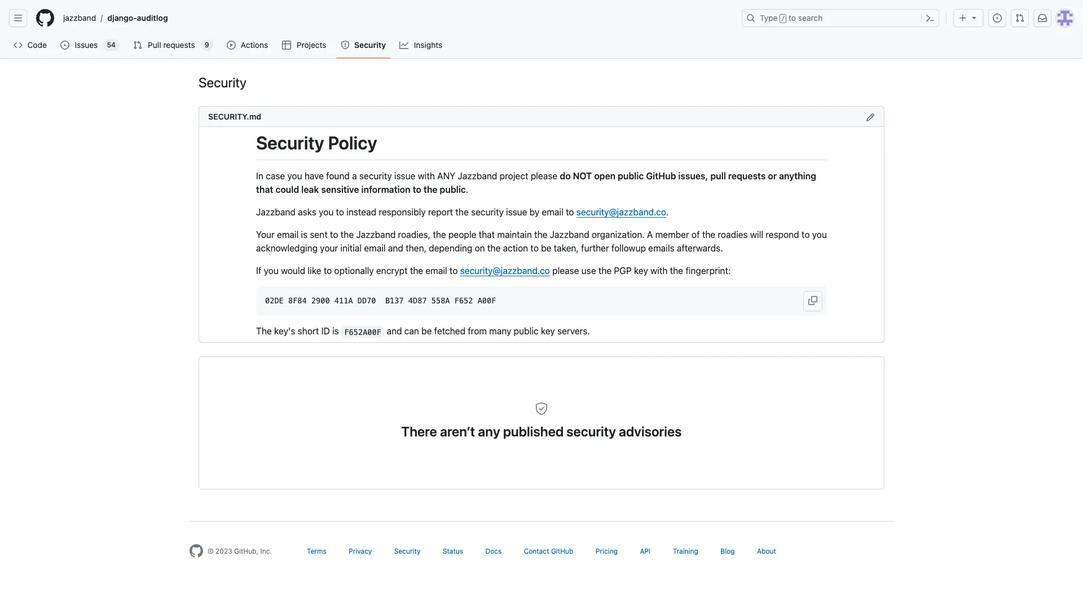 Task type: describe. For each thing, give the bounding box(es) containing it.
you up could
[[287, 171, 302, 181]]

django-auditlog link
[[103, 9, 172, 27]]

github,
[[234, 547, 258, 556]]

use
[[582, 266, 596, 276]]

pricing link
[[596, 547, 618, 556]]

actions
[[241, 40, 268, 50]]

shield image
[[341, 41, 350, 50]]

training link
[[673, 547, 698, 556]]

inc.
[[260, 547, 272, 556]]

initial
[[340, 243, 362, 253]]

the right report
[[456, 207, 469, 217]]

git pull request image for issue opened icon
[[1016, 14, 1025, 23]]

plus image
[[959, 14, 968, 23]]

and inside your email is sent to the jazzband roadies, the people that maintain the jazzband organization. a member of the roadies will respond to you acknowledging your initial email and then, depending on the action to be taken, further followup emails afterwards.
[[388, 243, 403, 253]]

the down by
[[534, 229, 548, 240]]

will
[[750, 229, 763, 240]]

to right action
[[531, 243, 539, 253]]

security inside security link
[[354, 40, 386, 50]]

a
[[647, 229, 653, 240]]

0 horizontal spatial issue
[[394, 171, 415, 181]]

pricing
[[596, 547, 618, 556]]

sent
[[310, 229, 328, 240]]

0 vertical spatial security
[[359, 171, 392, 181]]

from
[[468, 326, 487, 336]]

not
[[573, 171, 592, 181]]

api link
[[640, 547, 651, 556]]

the inside do not open public github issues, pull requests or anything that could leak sensitive information to the public
[[424, 184, 438, 194]]

that for maintain
[[479, 229, 495, 240]]

the right on
[[487, 243, 501, 253]]

training
[[673, 547, 698, 556]]

many
[[489, 326, 511, 336]]

your
[[320, 243, 338, 253]]

actions link
[[222, 37, 273, 54]]

2023
[[216, 547, 232, 556]]

0 vertical spatial homepage image
[[36, 9, 54, 27]]

projects link
[[278, 37, 332, 54]]

servers.
[[557, 326, 590, 336]]

have
[[305, 171, 324, 181]]

published
[[503, 424, 564, 440]]

copy image
[[808, 296, 818, 305]]

privacy link
[[349, 547, 372, 556]]

sensitive
[[321, 184, 359, 194]]

email up acknowledging
[[277, 229, 299, 240]]

jazzband link
[[59, 9, 101, 27]]

docs link
[[485, 547, 502, 556]]

pull requests
[[148, 40, 195, 50]]

api
[[640, 547, 651, 556]]

pgp
[[614, 266, 632, 276]]

/ for type
[[781, 15, 785, 23]]

you right asks
[[319, 207, 334, 217]]

your email is sent to the jazzband roadies, the people that maintain the jazzband organization. a member of the roadies will respond to you acknowledging your initial email and then, depending on the action to be taken, further followup emails afterwards.
[[256, 229, 827, 253]]

aren't
[[440, 424, 475, 440]]

to right respond on the top
[[802, 229, 810, 240]]

0 horizontal spatial github
[[551, 547, 573, 556]]

anything
[[779, 171, 816, 181]]

graph image
[[400, 41, 409, 50]]

you inside your email is sent to the jazzband roadies, the people that maintain the jazzband organization. a member of the roadies will respond to you acknowledging your initial email and then, depending on the action to be taken, further followup emails afterwards.
[[812, 229, 827, 240]]

do not open public github issues, pull requests or anything that could leak sensitive information to the public
[[256, 171, 816, 194]]

blog link
[[721, 547, 735, 556]]

©
[[208, 547, 214, 556]]

the
[[256, 326, 272, 336]]

to left instead
[[336, 207, 344, 217]]

to down depending
[[450, 266, 458, 276]]

can
[[404, 326, 419, 336]]

insights
[[414, 40, 443, 50]]

email down depending
[[426, 266, 447, 276]]

encrypt
[[376, 266, 408, 276]]

acknowledging
[[256, 243, 318, 253]]

short
[[298, 326, 319, 336]]

case
[[266, 171, 285, 181]]

any
[[478, 424, 500, 440]]

by
[[530, 207, 540, 217]]

1 vertical spatial key
[[541, 326, 555, 336]]

1 vertical spatial security@jazzband.co
[[460, 266, 550, 276]]

requests inside do not open public github issues, pull requests or anything that could leak sensitive information to the public
[[728, 171, 766, 181]]

terms link
[[307, 547, 326, 556]]

54
[[107, 41, 116, 49]]

1 vertical spatial public
[[440, 184, 466, 194]]

1 vertical spatial issue
[[506, 207, 527, 217]]

table image
[[282, 41, 291, 50]]

respond
[[766, 229, 799, 240]]

in case you have found a security issue with any jazzband project please
[[256, 171, 560, 181]]

02de 8f84 2900 411a dd70  b137 4d87 558a f652 a00f
[[265, 296, 496, 305]]

about
[[757, 547, 776, 556]]

the up depending
[[433, 229, 446, 240]]

to right by
[[566, 207, 574, 217]]

if
[[256, 266, 261, 276]]

about link
[[757, 547, 776, 556]]

any
[[437, 171, 455, 181]]

member
[[655, 229, 689, 240]]

there
[[401, 424, 437, 440]]

on
[[475, 243, 485, 253]]

maintain
[[497, 229, 532, 240]]

pull
[[148, 40, 161, 50]]

id
[[321, 326, 330, 336]]

asks
[[298, 207, 316, 217]]

0 vertical spatial security link
[[336, 37, 391, 54]]

type / to search
[[760, 13, 823, 23]]

organization.
[[592, 229, 645, 240]]

the down emails at the right top of page
[[670, 266, 683, 276]]

fetched
[[434, 326, 466, 336]]

fingerprint:
[[686, 266, 731, 276]]

in
[[256, 171, 263, 181]]

the down the then,
[[410, 266, 423, 276]]

contact
[[524, 547, 549, 556]]

security left the "status"
[[394, 547, 421, 556]]

status link
[[443, 547, 463, 556]]

9
[[205, 41, 209, 49]]

2 vertical spatial public
[[514, 326, 539, 336]]

instead
[[347, 207, 376, 217]]



Task type: locate. For each thing, give the bounding box(es) containing it.
security link left the "status"
[[394, 547, 421, 556]]

0 horizontal spatial security@jazzband.co link
[[460, 266, 550, 276]]

pull
[[711, 171, 726, 181]]

is inside your email is sent to the jazzband roadies, the people that maintain the jazzband organization. a member of the roadies will respond to you acknowledging your initial email and then, depending on the action to be taken, further followup emails afterwards.
[[301, 229, 308, 240]]

1 horizontal spatial git pull request image
[[1016, 14, 1025, 23]]

issue
[[394, 171, 415, 181], [506, 207, 527, 217]]

requests right pull
[[163, 40, 195, 50]]

your
[[256, 229, 275, 240]]

leak
[[301, 184, 319, 194]]

jazzband up taken, at right
[[550, 229, 589, 240]]

to inside do not open public github issues, pull requests or anything that could leak sensitive information to the public
[[413, 184, 421, 194]]

github inside do not open public github issues, pull requests or anything that could leak sensitive information to the public
[[646, 171, 676, 181]]

if you would like to optionally encrypt the email to security@jazzband.co please use the pgp key with the fingerprint:
[[256, 266, 731, 276]]

key's
[[274, 326, 295, 336]]

roadies
[[718, 229, 748, 240]]

1 horizontal spatial requests
[[728, 171, 766, 181]]

1 horizontal spatial github
[[646, 171, 676, 181]]

0 vertical spatial security@jazzband.co link
[[576, 207, 666, 217]]

1 vertical spatial security
[[471, 207, 504, 217]]

git pull request image for issue opened image
[[133, 41, 142, 50]]

code image
[[14, 41, 23, 50]]

please left do
[[531, 171, 558, 181]]

requests
[[163, 40, 195, 50], [728, 171, 766, 181]]

security
[[359, 171, 392, 181], [471, 207, 504, 217], [567, 424, 616, 440]]

to left search
[[789, 13, 796, 23]]

security@jazzband.co down action
[[460, 266, 550, 276]]

0 vertical spatial git pull request image
[[1016, 14, 1025, 23]]

key
[[634, 266, 648, 276], [541, 326, 555, 336]]

and left the then,
[[388, 243, 403, 253]]

search
[[798, 13, 823, 23]]

with
[[418, 171, 435, 181], [651, 266, 668, 276]]

afterwards.
[[677, 243, 723, 253]]

0 horizontal spatial security link
[[336, 37, 391, 54]]

privacy
[[349, 547, 372, 556]]

and
[[388, 243, 403, 253], [387, 326, 402, 336]]

homepage image up code
[[36, 9, 54, 27]]

emails
[[648, 243, 675, 253]]

0 horizontal spatial is
[[301, 229, 308, 240]]

that
[[256, 184, 273, 194], [479, 229, 495, 240]]

jazzband
[[458, 171, 497, 181], [256, 207, 296, 217], [356, 229, 396, 240], [550, 229, 589, 240]]

jazzband right any
[[458, 171, 497, 181]]

1 vertical spatial and
[[387, 326, 402, 336]]

jazzband / django-auditlog
[[63, 13, 168, 23]]

advisories
[[619, 424, 682, 440]]

you right if on the left of page
[[264, 266, 279, 276]]

issues
[[75, 40, 98, 50]]

© 2023 github, inc.
[[208, 547, 272, 556]]

jazzband down instead
[[356, 229, 396, 240]]

0 vertical spatial please
[[531, 171, 558, 181]]

0 horizontal spatial security@jazzband.co
[[460, 266, 550, 276]]

security@jazzband.co link for jazzband asks you to instead responsibly report the security issue by email to
[[576, 207, 666, 217]]

1 horizontal spatial key
[[634, 266, 648, 276]]

1 vertical spatial .
[[666, 207, 669, 217]]

0 horizontal spatial .
[[466, 184, 468, 194]]

2 vertical spatial security
[[567, 424, 616, 440]]

blog
[[721, 547, 735, 556]]

information
[[361, 184, 411, 194]]

that down in
[[256, 184, 273, 194]]

terms
[[307, 547, 326, 556]]

you right respond on the top
[[812, 229, 827, 240]]

auditlog
[[137, 13, 168, 23]]

1 horizontal spatial homepage image
[[190, 545, 203, 558]]

1 vertical spatial with
[[651, 266, 668, 276]]

like
[[308, 266, 321, 276]]

0 vertical spatial requests
[[163, 40, 195, 50]]

shield check image
[[535, 402, 548, 416]]

0 vertical spatial is
[[301, 229, 308, 240]]

0 horizontal spatial /
[[101, 13, 103, 23]]

1 horizontal spatial security link
[[394, 547, 421, 556]]

2 horizontal spatial public
[[618, 171, 644, 181]]

status
[[443, 547, 463, 556]]

issue left by
[[506, 207, 527, 217]]

1 horizontal spatial be
[[541, 243, 551, 253]]

1 vertical spatial github
[[551, 547, 573, 556]]

security right shield image
[[354, 40, 386, 50]]

1 horizontal spatial .
[[666, 207, 669, 217]]

0 vertical spatial key
[[634, 266, 648, 276]]

. up the member
[[666, 207, 669, 217]]

security up "case"
[[256, 132, 324, 153]]

/ inside type / to search
[[781, 15, 785, 23]]

with left any
[[418, 171, 435, 181]]

to right like
[[324, 266, 332, 276]]

and left 'can'
[[387, 326, 402, 336]]

git pull request image
[[1016, 14, 1025, 23], [133, 41, 142, 50]]

email right by
[[542, 207, 564, 217]]

issues,
[[678, 171, 708, 181]]

0 vertical spatial with
[[418, 171, 435, 181]]

there aren't any published security advisories
[[401, 424, 682, 440]]

to down in case you have found a security issue with any jazzband project please
[[413, 184, 421, 194]]

security
[[354, 40, 386, 50], [199, 74, 247, 90], [256, 132, 324, 153], [394, 547, 421, 556]]

public down any
[[440, 184, 466, 194]]

security.md
[[208, 112, 261, 121]]

would
[[281, 266, 305, 276]]

requests left or on the top right
[[728, 171, 766, 181]]

1 vertical spatial please
[[552, 266, 579, 276]]

0 vertical spatial .
[[466, 184, 468, 194]]

optionally
[[334, 266, 374, 276]]

the right of
[[702, 229, 716, 240]]

/ right type
[[781, 15, 785, 23]]

django-
[[107, 13, 137, 23]]

command palette image
[[926, 14, 935, 23]]

1 vertical spatial homepage image
[[190, 545, 203, 558]]

is right id
[[332, 326, 339, 336]]

is left the sent
[[301, 229, 308, 240]]

/ inside jazzband / django-auditlog
[[101, 13, 103, 23]]

/ for jazzband
[[101, 13, 103, 23]]

0 horizontal spatial requests
[[163, 40, 195, 50]]

security link
[[336, 37, 391, 54], [394, 547, 421, 556]]

1 horizontal spatial issue
[[506, 207, 527, 217]]

issue opened image
[[993, 14, 1002, 23]]

0 horizontal spatial public
[[440, 184, 466, 194]]

1 horizontal spatial /
[[781, 15, 785, 23]]

policy
[[328, 132, 377, 153]]

jazzband up your on the top left of page
[[256, 207, 296, 217]]

0 horizontal spatial homepage image
[[36, 9, 54, 27]]

0 horizontal spatial security
[[359, 171, 392, 181]]

security@jazzband.co
[[576, 207, 666, 217], [460, 266, 550, 276]]

with down emails at the right top of page
[[651, 266, 668, 276]]

git pull request image left pull
[[133, 41, 142, 50]]

that up on
[[479, 229, 495, 240]]

homepage image left ©
[[190, 545, 203, 558]]

1 vertical spatial security link
[[394, 547, 421, 556]]

homepage image
[[36, 9, 54, 27], [190, 545, 203, 558]]

could
[[276, 184, 299, 194]]

list containing jazzband
[[59, 9, 735, 27]]

issue opened image
[[61, 41, 70, 50]]

do
[[560, 171, 571, 181]]

0 vertical spatial public
[[618, 171, 644, 181]]

1 horizontal spatial is
[[332, 326, 339, 336]]

security up security.md
[[199, 74, 247, 90]]

then,
[[406, 243, 427, 253]]

that for could
[[256, 184, 273, 194]]

depending
[[429, 243, 472, 253]]

notifications image
[[1038, 14, 1047, 23]]

public right the open
[[618, 171, 644, 181]]

taken,
[[554, 243, 579, 253]]

jazzband asks you to instead responsibly report the security issue by email to security@jazzband.co .
[[256, 207, 669, 217]]

1 vertical spatial is
[[332, 326, 339, 336]]

the right use
[[598, 266, 612, 276]]

0 vertical spatial that
[[256, 184, 273, 194]]

the up initial
[[341, 229, 354, 240]]

github right contact
[[551, 547, 573, 556]]

security@jazzband.co up organization.
[[576, 207, 666, 217]]

git pull request image right issue opened icon
[[1016, 14, 1025, 23]]

public right the 'many'
[[514, 326, 539, 336]]

0 horizontal spatial key
[[541, 326, 555, 336]]

1 horizontal spatial with
[[651, 266, 668, 276]]

people
[[449, 229, 476, 240]]

0 horizontal spatial be
[[422, 326, 432, 336]]

to up your
[[330, 229, 338, 240]]

security@jazzband.co link down action
[[460, 266, 550, 276]]

project
[[500, 171, 528, 181]]

jazzband
[[63, 13, 96, 23]]

be inside your email is sent to the jazzband roadies, the people that maintain the jazzband organization. a member of the roadies will respond to you acknowledging your initial email and then, depending on the action to be taken, further followup emails afterwards.
[[541, 243, 551, 253]]

1 horizontal spatial that
[[479, 229, 495, 240]]

open
[[594, 171, 616, 181]]

list
[[59, 9, 735, 27]]

key right pgp on the top
[[634, 266, 648, 276]]

security@jazzband.co link up organization.
[[576, 207, 666, 217]]

0 vertical spatial issue
[[394, 171, 415, 181]]

please down taken, at right
[[552, 266, 579, 276]]

/ left django-
[[101, 13, 103, 23]]

1 horizontal spatial security@jazzband.co link
[[576, 207, 666, 217]]

the key's short id is f652a00f and can be fetched from many public key servers.
[[256, 326, 590, 336]]

github left issues,
[[646, 171, 676, 181]]

security@jazzband.co link for if you would like to optionally encrypt the email to
[[460, 266, 550, 276]]

0 horizontal spatial git pull request image
[[133, 41, 142, 50]]

that inside your email is sent to the jazzband roadies, the people that maintain the jazzband organization. a member of the roadies will respond to you acknowledging your initial email and then, depending on the action to be taken, further followup emails afterwards.
[[479, 229, 495, 240]]

0 horizontal spatial with
[[418, 171, 435, 181]]

1 vertical spatial be
[[422, 326, 432, 336]]

the
[[424, 184, 438, 194], [456, 207, 469, 217], [341, 229, 354, 240], [433, 229, 446, 240], [534, 229, 548, 240], [702, 229, 716, 240], [487, 243, 501, 253], [410, 266, 423, 276], [598, 266, 612, 276], [670, 266, 683, 276]]

be left taken, at right
[[541, 243, 551, 253]]

followup
[[612, 243, 646, 253]]

1 horizontal spatial public
[[514, 326, 539, 336]]

0 vertical spatial github
[[646, 171, 676, 181]]

docs
[[485, 547, 502, 556]]

security link left graph image
[[336, 37, 391, 54]]

0 vertical spatial and
[[388, 243, 403, 253]]

be right 'can'
[[422, 326, 432, 336]]

2 horizontal spatial security
[[567, 424, 616, 440]]

action
[[503, 243, 528, 253]]

. up the jazzband asks you to instead responsibly report the security issue by email to security@jazzband.co .
[[466, 184, 468, 194]]

contact github link
[[524, 547, 573, 556]]

fork this repository and edit the file image
[[866, 113, 875, 122]]

0 vertical spatial security@jazzband.co
[[576, 207, 666, 217]]

1 vertical spatial that
[[479, 229, 495, 240]]

the down any
[[424, 184, 438, 194]]

0 horizontal spatial that
[[256, 184, 273, 194]]

report
[[428, 207, 453, 217]]

contact github
[[524, 547, 573, 556]]

1 horizontal spatial security@jazzband.co
[[576, 207, 666, 217]]

be
[[541, 243, 551, 253], [422, 326, 432, 336]]

1 vertical spatial security@jazzband.co link
[[460, 266, 550, 276]]

roadies,
[[398, 229, 431, 240]]

issue up information
[[394, 171, 415, 181]]

found
[[326, 171, 350, 181]]

triangle down image
[[970, 13, 979, 22]]

1 horizontal spatial security
[[471, 207, 504, 217]]

key left "servers."
[[541, 326, 555, 336]]

that inside do not open public github issues, pull requests or anything that could leak sensitive information to the public
[[256, 184, 273, 194]]

email right initial
[[364, 243, 386, 253]]

play image
[[227, 41, 236, 50]]

0 vertical spatial be
[[541, 243, 551, 253]]

1 vertical spatial git pull request image
[[133, 41, 142, 50]]

projects
[[297, 40, 326, 50]]

further
[[581, 243, 609, 253]]

1 vertical spatial requests
[[728, 171, 766, 181]]



Task type: vqa. For each thing, say whether or not it's contained in the screenshot.
2 within the actions/checkout 2 Detected automatically on Jul 20, 2022 (GitHub Actions)   · .github/workflows/codeql-analysis.yml
no



